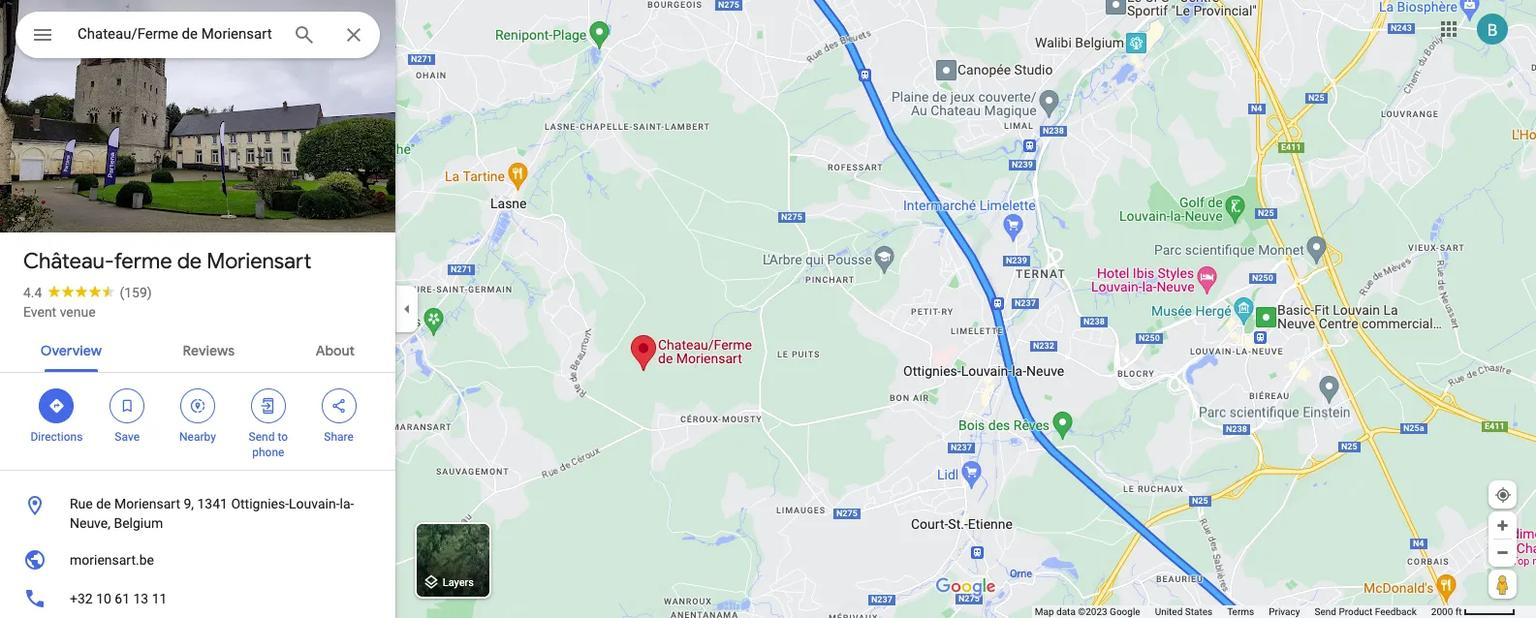 Task type: vqa. For each thing, say whether or not it's contained in the screenshot.
Art
no



Task type: describe. For each thing, give the bounding box(es) containing it.
0 vertical spatial moriensart
[[207, 248, 312, 275]]

send for send product feedback
[[1315, 607, 1337, 617]]

show street view coverage image
[[1489, 570, 1517, 599]]

rue de moriensart 9, 1341 ottignies-louvain-la- neuve, belgium button
[[0, 487, 396, 541]]

google maps element
[[0, 0, 1536, 618]]

2000 ft button
[[1432, 607, 1516, 617]]

photos
[[79, 192, 127, 210]]

9,
[[184, 496, 194, 512]]

123 photos button
[[15, 184, 135, 218]]

château-
[[23, 248, 114, 275]]

about
[[316, 342, 355, 360]]

(159)
[[120, 285, 152, 301]]

2000
[[1432, 607, 1453, 617]]

privacy button
[[1269, 606, 1300, 618]]

save
[[115, 430, 140, 444]]

reviews button
[[167, 326, 250, 372]]

rue de moriensart 9, 1341 ottignies-louvain-la- neuve, belgium
[[70, 496, 354, 531]]

13
[[133, 591, 149, 607]]

layers
[[443, 577, 474, 590]]

61
[[115, 591, 130, 607]]

to
[[278, 430, 288, 444]]


[[48, 396, 65, 417]]

send product feedback
[[1315, 607, 1417, 617]]

send to phone
[[249, 430, 288, 459]]

123
[[49, 192, 76, 210]]

4.4
[[23, 285, 42, 301]]

event venue button
[[23, 302, 96, 322]]

copy address image
[[352, 497, 369, 515]]

159 reviews element
[[120, 285, 152, 301]]

+32 10 61 13 11 button
[[0, 580, 396, 618]]

about button
[[300, 326, 370, 372]]

directions
[[31, 430, 83, 444]]

states
[[1185, 607, 1213, 617]]

share
[[324, 430, 354, 444]]

moriensart.be
[[70, 553, 154, 568]]

google
[[1110, 607, 1141, 617]]

123 photos
[[49, 192, 127, 210]]

collapse side panel image
[[396, 299, 418, 320]]

map data ©2023 google
[[1035, 607, 1141, 617]]

terms
[[1227, 607, 1255, 617]]

4.4 stars image
[[42, 285, 120, 298]]

photo of château-ferme de moriensart image
[[0, 0, 404, 233]]

event
[[23, 304, 56, 320]]

reviews
[[183, 342, 235, 360]]


[[330, 396, 348, 417]]

show your location image
[[1495, 487, 1512, 504]]

terms button
[[1227, 606, 1255, 618]]

1341
[[197, 496, 228, 512]]

united
[[1155, 607, 1183, 617]]



Task type: locate. For each thing, give the bounding box(es) containing it.
0 horizontal spatial send
[[249, 430, 275, 444]]


[[189, 396, 206, 417]]

11
[[152, 591, 167, 607]]

ottignies-
[[231, 496, 289, 512]]

neuve,
[[70, 516, 110, 531]]

feedback
[[1375, 607, 1417, 617]]

send inside button
[[1315, 607, 1337, 617]]

de
[[177, 248, 202, 275], [96, 496, 111, 512]]

de right ferme
[[177, 248, 202, 275]]

1 vertical spatial de
[[96, 496, 111, 512]]

map
[[1035, 607, 1054, 617]]

0 vertical spatial send
[[249, 430, 275, 444]]

nearby
[[179, 430, 216, 444]]

united states button
[[1155, 606, 1213, 618]]

send product feedback button
[[1315, 606, 1417, 618]]

send left product
[[1315, 607, 1337, 617]]

information for château-ferme de moriensart region
[[0, 483, 396, 618]]

Chateau/Ferme de Moriensart field
[[16, 12, 380, 58]]

None field
[[78, 22, 277, 46]]

de inside rue de moriensart 9, 1341 ottignies-louvain-la- neuve, belgium
[[96, 496, 111, 512]]

château-ferme de moriensart main content
[[0, 0, 404, 618]]

none field inside chateau/ferme de moriensart field
[[78, 22, 277, 46]]

send for send to phone
[[249, 430, 275, 444]]

louvain-
[[289, 496, 340, 512]]

send up phone
[[249, 430, 275, 444]]

1 vertical spatial send
[[1315, 607, 1337, 617]]

zoom out image
[[1496, 546, 1510, 560]]

rue
[[70, 496, 93, 512]]

send
[[249, 430, 275, 444], [1315, 607, 1337, 617]]

château-ferme de moriensart
[[23, 248, 312, 275]]

moriensart inside rue de moriensart 9, 1341 ottignies-louvain-la- neuve, belgium
[[114, 496, 180, 512]]

venue
[[60, 304, 96, 320]]

overview button
[[25, 326, 117, 372]]

0 horizontal spatial moriensart
[[114, 496, 180, 512]]

belgium
[[114, 516, 163, 531]]

la-
[[340, 496, 354, 512]]

2000 ft
[[1432, 607, 1462, 617]]

united states
[[1155, 607, 1213, 617]]

phone
[[252, 446, 284, 459]]

footer
[[1035, 606, 1432, 618]]

1 vertical spatial moriensart
[[114, 496, 180, 512]]

product
[[1339, 607, 1373, 617]]

0 horizontal spatial de
[[96, 496, 111, 512]]

10
[[96, 591, 111, 607]]


[[118, 396, 136, 417]]

1 horizontal spatial de
[[177, 248, 202, 275]]

de right rue
[[96, 496, 111, 512]]

©2023
[[1078, 607, 1108, 617]]

1 horizontal spatial send
[[1315, 607, 1337, 617]]

1 horizontal spatial moriensart
[[207, 248, 312, 275]]

actions for château-ferme de moriensart region
[[0, 373, 396, 470]]

overview
[[41, 342, 102, 360]]

ferme
[[114, 248, 172, 275]]

event venue
[[23, 304, 96, 320]]

moriensart
[[207, 248, 312, 275], [114, 496, 180, 512]]

 button
[[16, 12, 70, 62]]

 search field
[[16, 12, 396, 62]]


[[260, 396, 277, 417]]

footer containing map data ©2023 google
[[1035, 606, 1432, 618]]

data
[[1057, 607, 1076, 617]]

tab list containing overview
[[0, 326, 396, 372]]

footer inside google maps element
[[1035, 606, 1432, 618]]

tab list inside the château-ferme de moriensart main content
[[0, 326, 396, 372]]

+32 10 61 13 11
[[70, 591, 167, 607]]

tab list
[[0, 326, 396, 372]]

moriensart.be link
[[0, 541, 396, 580]]


[[31, 21, 54, 48]]

ft
[[1456, 607, 1462, 617]]

+32
[[70, 591, 93, 607]]

zoom in image
[[1496, 519, 1510, 533]]

0 vertical spatial de
[[177, 248, 202, 275]]

send inside send to phone
[[249, 430, 275, 444]]

privacy
[[1269, 607, 1300, 617]]



